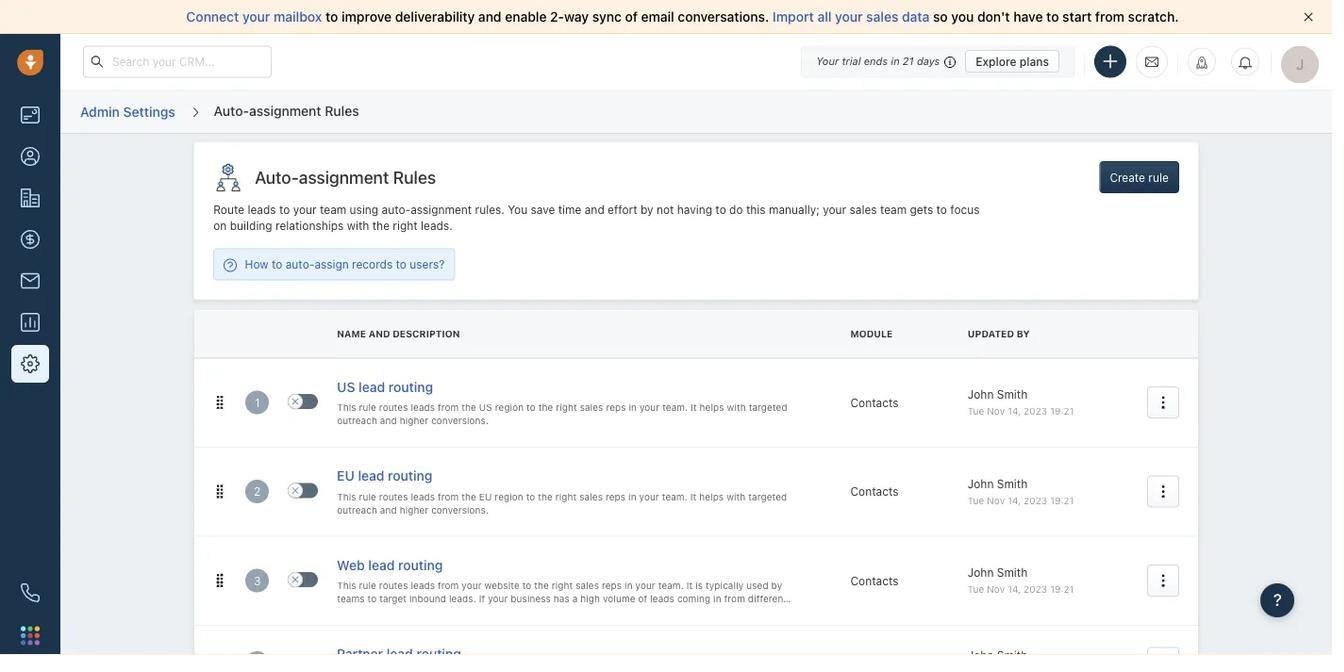 Task type: locate. For each thing, give the bounding box(es) containing it.
1 vertical spatial smith
[[997, 478, 1028, 491]]

routes inside web lead routing this rule routes leads from your website to the right sales reps in your team. it is typically used by teams to target inbound leads. if your business has a high volume of leads coming in from different sources, this rule helps improve lead management.
[[379, 581, 408, 592]]

plans
[[1020, 55, 1050, 68]]

0 vertical spatial smith
[[997, 388, 1028, 402]]

your
[[243, 9, 270, 25], [835, 9, 863, 25], [293, 203, 317, 217], [823, 203, 847, 217], [640, 402, 660, 413], [639, 492, 660, 502], [462, 581, 482, 592], [636, 581, 656, 592], [488, 594, 508, 605]]

auto- inside the route leads to your team using auto-assignment rules. you save time and effort by not having to do this manually; your sales team gets to focus on building relationships with the right leads.
[[382, 203, 411, 217]]

right inside web lead routing this rule routes leads from your website to the right sales reps in your team. it is typically used by teams to target inbound leads. if your business has a high volume of leads coming in from different sources, this rule helps improve lead management.
[[552, 581, 573, 592]]

0 horizontal spatial eu
[[337, 468, 355, 484]]

and down the us lead routing link
[[380, 416, 397, 427]]

0 vertical spatial region
[[495, 402, 524, 413]]

smith for web lead routing
[[997, 567, 1028, 580]]

2 higher from the top
[[400, 505, 429, 516]]

0 vertical spatial auto-
[[214, 103, 249, 118]]

2 vertical spatial 19:21
[[1051, 585, 1074, 596]]

contacts for eu lead routing
[[851, 486, 899, 499]]

team. inside us lead routing this rule routes leads from the us region to the right sales reps in your team.  it helps with targeted outreach and higher conversions.
[[663, 402, 688, 413]]

with for eu lead routing
[[727, 492, 746, 502]]

rule inside us lead routing this rule routes leads from the us region to the right sales reps in your team.  it helps with targeted outreach and higher conversions.
[[359, 402, 376, 413]]

auto- down search your crm... text box
[[214, 103, 249, 118]]

2 john from the top
[[968, 478, 994, 491]]

of right volume
[[639, 594, 648, 605]]

0 horizontal spatial team
[[320, 203, 347, 217]]

helps inside the eu lead routing this rule routes leads from the eu region to the right sales reps in your team. it helps with targeted outreach and higher conversions.
[[700, 492, 724, 502]]

2 19:21 from the top
[[1051, 496, 1074, 506]]

this right do
[[747, 203, 766, 217]]

from for us lead routing
[[438, 402, 459, 413]]

don't
[[978, 9, 1011, 25]]

0 horizontal spatial rules
[[325, 103, 359, 118]]

rule
[[1149, 171, 1169, 184], [359, 402, 376, 413], [359, 492, 376, 502], [359, 581, 376, 592], [398, 608, 415, 619]]

with inside us lead routing this rule routes leads from the us region to the right sales reps in your team.  it helps with targeted outreach and higher conversions.
[[727, 402, 746, 413]]

and inside the route leads to your team using auto-assignment rules. you save time and effort by not having to do this manually; your sales team gets to focus on building relationships with the right leads.
[[585, 203, 605, 217]]

rule down eu lead routing link
[[359, 492, 376, 502]]

1 vertical spatial contacts
[[851, 486, 899, 499]]

higher down eu lead routing link
[[400, 505, 429, 516]]

route leads to your team using auto-assignment rules. you save time and effort by not having to do this manually; your sales team gets to focus on building relationships with the right leads.
[[213, 203, 980, 233]]

1 john from the top
[[968, 388, 994, 402]]

this down target on the left bottom of page
[[379, 608, 395, 619]]

1 vertical spatial john
[[968, 478, 994, 491]]

name and description
[[337, 329, 460, 340]]

lead down the us lead routing link
[[358, 468, 385, 484]]

this down eu lead routing link
[[337, 492, 356, 502]]

conversions. inside the eu lead routing this rule routes leads from the eu region to the right sales reps in your team. it helps with targeted outreach and higher conversions.
[[431, 505, 489, 516]]

users?
[[410, 258, 445, 271]]

lead for us
[[359, 379, 385, 395]]

nov for us lead routing
[[988, 406, 1005, 417]]

contacts
[[851, 396, 899, 410], [851, 486, 899, 499], [851, 575, 899, 588]]

and left the enable
[[478, 9, 502, 25]]

0 vertical spatial auto-assignment rules
[[214, 103, 359, 118]]

routing
[[389, 379, 433, 395], [388, 468, 433, 484], [398, 558, 443, 573]]

targeted
[[749, 402, 788, 413], [749, 492, 787, 502]]

0 vertical spatial team.
[[663, 402, 688, 413]]

2 vertical spatial assignment
[[411, 203, 472, 217]]

rule for web lead routing
[[359, 581, 376, 592]]

1 2023 from the top
[[1024, 406, 1048, 417]]

rule right create
[[1149, 171, 1169, 184]]

in inside the eu lead routing this rule routes leads from the eu region to the right sales reps in your team. it helps with targeted outreach and higher conversions.
[[629, 492, 637, 502]]

and inside the eu lead routing this rule routes leads from the eu region to the right sales reps in your team. it helps with targeted outreach and higher conversions.
[[380, 505, 397, 516]]

higher
[[400, 416, 429, 427], [400, 505, 429, 516]]

1 conversions. from the top
[[431, 416, 489, 427]]

0 horizontal spatial of
[[625, 9, 638, 25]]

1 john smith tue nov 14, 2023 19:21 from the top
[[968, 388, 1074, 417]]

this inside the eu lead routing this rule routes leads from the eu region to the right sales reps in your team. it helps with targeted outreach and higher conversions.
[[337, 492, 356, 502]]

3 routes from the top
[[379, 581, 408, 592]]

team
[[320, 203, 347, 217], [881, 203, 907, 217]]

1 vertical spatial us
[[479, 402, 492, 413]]

improve
[[342, 9, 392, 25], [446, 608, 482, 619]]

and right time
[[585, 203, 605, 217]]

2 vertical spatial helps
[[418, 608, 443, 619]]

higher for eu lead routing
[[400, 505, 429, 516]]

3 2023 from the top
[[1024, 585, 1048, 596]]

eu up web
[[337, 468, 355, 484]]

1 contacts from the top
[[851, 396, 899, 410]]

smith
[[997, 388, 1028, 402], [997, 478, 1028, 491], [997, 567, 1028, 580]]

leads up building
[[248, 203, 276, 217]]

1 region from the top
[[495, 402, 524, 413]]

0 vertical spatial improve
[[342, 9, 392, 25]]

targeted inside the eu lead routing this rule routes leads from the eu region to the right sales reps in your team. it helps with targeted outreach and higher conversions.
[[749, 492, 787, 502]]

3 smith from the top
[[997, 567, 1028, 580]]

0 vertical spatial john
[[968, 388, 994, 402]]

with inside the eu lead routing this rule routes leads from the eu region to the right sales reps in your team. it helps with targeted outreach and higher conversions.
[[727, 492, 746, 502]]

leads inside the eu lead routing this rule routes leads from the eu region to the right sales reps in your team. it helps with targeted outreach and higher conversions.
[[411, 492, 435, 502]]

create rule button
[[1100, 161, 1180, 193]]

2 john smith tue nov 14, 2023 19:21 from the top
[[968, 478, 1074, 506]]

lead down name
[[359, 379, 385, 395]]

by right updated
[[1017, 329, 1030, 340]]

team up the relationships
[[320, 203, 347, 217]]

2 tue from the top
[[968, 496, 985, 506]]

by up different
[[772, 581, 783, 592]]

from down description
[[438, 402, 459, 413]]

1 horizontal spatial of
[[639, 594, 648, 605]]

leads down the us lead routing link
[[411, 402, 435, 413]]

1 vertical spatial routing
[[388, 468, 433, 484]]

team left the gets
[[881, 203, 907, 217]]

1 targeted from the top
[[749, 402, 788, 413]]

and right name
[[369, 329, 390, 340]]

conversions. down eu lead routing link
[[431, 505, 489, 516]]

name
[[337, 329, 366, 340]]

create rule
[[1110, 171, 1169, 184]]

john smith tue nov 14, 2023 19:21 for web lead routing
[[968, 567, 1074, 596]]

0 horizontal spatial by
[[641, 203, 654, 217]]

routing down name and description
[[389, 379, 433, 395]]

by left the not
[[641, 203, 654, 217]]

1 horizontal spatial improve
[[446, 608, 482, 619]]

reps inside web lead routing this rule routes leads from your website to the right sales reps in your team. it is typically used by teams to target inbound leads. if your business has a high volume of leads coming in from different sources, this rule helps improve lead management.
[[602, 581, 622, 592]]

assign
[[315, 258, 349, 271]]

1 outreach from the top
[[337, 416, 377, 427]]

close image
[[292, 398, 299, 406], [292, 488, 299, 495]]

this for web
[[337, 581, 356, 592]]

1 vertical spatial john smith tue nov 14, 2023 19:21
[[968, 478, 1074, 506]]

move image left 1
[[213, 396, 227, 410]]

tue for web lead routing
[[968, 585, 985, 596]]

2 14, from the top
[[1008, 496, 1021, 506]]

1 routes from the top
[[379, 402, 408, 413]]

higher for us lead routing
[[400, 416, 429, 427]]

leads for us lead routing
[[411, 402, 435, 413]]

and
[[478, 9, 502, 25], [585, 203, 605, 217], [369, 329, 390, 340], [380, 416, 397, 427], [380, 505, 397, 516]]

routing for eu lead routing
[[388, 468, 433, 484]]

auto- up building
[[255, 167, 299, 187]]

routes for us
[[379, 402, 408, 413]]

1 vertical spatial 19:21
[[1051, 496, 1074, 506]]

from down typically at the bottom of the page
[[724, 594, 746, 605]]

outreach inside the eu lead routing this rule routes leads from the eu region to the right sales reps in your team. it helps with targeted outreach and higher conversions.
[[337, 505, 377, 516]]

auto- down the relationships
[[286, 258, 315, 271]]

0 vertical spatial targeted
[[749, 402, 788, 413]]

3 nov from the top
[[988, 585, 1005, 596]]

1 vertical spatial 2023
[[1024, 496, 1048, 506]]

rule down the us lead routing link
[[359, 402, 376, 413]]

1 vertical spatial routes
[[379, 492, 408, 502]]

outreach down the us lead routing link
[[337, 416, 377, 427]]

helps
[[700, 402, 725, 413], [700, 492, 724, 502], [418, 608, 443, 619]]

0 vertical spatial 19:21
[[1051, 406, 1074, 417]]

1 vertical spatial rules
[[393, 167, 436, 187]]

it inside the eu lead routing this rule routes leads from the eu region to the right sales reps in your team. it helps with targeted outreach and higher conversions.
[[691, 492, 697, 502]]

eu
[[337, 468, 355, 484], [479, 492, 492, 502]]

this inside us lead routing this rule routes leads from the us region to the right sales reps in your team.  it helps with targeted outreach and higher conversions.
[[337, 402, 356, 413]]

john smith tue nov 14, 2023 19:21 for eu lead routing
[[968, 478, 1074, 506]]

0 vertical spatial close image
[[292, 398, 299, 406]]

2 vertical spatial tue
[[968, 585, 985, 596]]

right up the eu lead routing this rule routes leads from the eu region to the right sales reps in your team. it helps with targeted outreach and higher conversions.
[[556, 402, 577, 413]]

2 outreach from the top
[[337, 505, 377, 516]]

0 vertical spatial tue
[[968, 406, 985, 417]]

to
[[326, 9, 338, 25], [1047, 9, 1060, 25], [279, 203, 290, 217], [716, 203, 727, 217], [937, 203, 948, 217], [272, 258, 283, 271], [396, 258, 407, 271], [527, 402, 536, 413], [526, 492, 535, 502], [523, 581, 532, 592], [368, 594, 377, 605]]

0 vertical spatial helps
[[700, 402, 725, 413]]

1 vertical spatial auto-assignment rules
[[255, 167, 436, 187]]

2 move image from the top
[[213, 575, 227, 588]]

0 horizontal spatial improve
[[342, 9, 392, 25]]

0 vertical spatial conversions.
[[431, 416, 489, 427]]

routing for web lead routing
[[398, 558, 443, 573]]

admin
[[80, 104, 120, 119]]

from inside the eu lead routing this rule routes leads from the eu region to the right sales reps in your team. it helps with targeted outreach and higher conversions.
[[438, 492, 459, 502]]

2 this from the top
[[337, 492, 356, 502]]

1 vertical spatial move image
[[213, 575, 227, 588]]

19:21 for eu lead routing
[[1051, 496, 1074, 506]]

conversions. down the us lead routing link
[[431, 416, 489, 427]]

1 vertical spatial of
[[639, 594, 648, 605]]

1 vertical spatial tue
[[968, 496, 985, 506]]

reps inside us lead routing this rule routes leads from the us region to the right sales reps in your team.  it helps with targeted outreach and higher conversions.
[[606, 402, 626, 413]]

reps
[[606, 402, 626, 413], [606, 492, 626, 502], [602, 581, 622, 592]]

john for web lead routing
[[968, 567, 994, 580]]

leads. left if
[[449, 594, 476, 605]]

lead for web
[[368, 558, 395, 573]]

target
[[379, 594, 407, 605]]

0 vertical spatial 14,
[[1008, 406, 1021, 417]]

close image right the 2
[[292, 488, 299, 495]]

1 vertical spatial team.
[[662, 492, 688, 502]]

higher down the us lead routing link
[[400, 416, 429, 427]]

right up users?
[[393, 220, 418, 233]]

leads. inside web lead routing this rule routes leads from your website to the right sales reps in your team. it is typically used by teams to target inbound leads. if your business has a high volume of leads coming in from different sources, this rule helps improve lead management.
[[449, 594, 476, 605]]

routing inside web lead routing this rule routes leads from your website to the right sales reps in your team. it is typically used by teams to target inbound leads. if your business has a high volume of leads coming in from different sources, this rule helps improve lead management.
[[398, 558, 443, 573]]

gets
[[910, 203, 934, 217]]

0 vertical spatial higher
[[400, 416, 429, 427]]

2 routes from the top
[[379, 492, 408, 502]]

routes inside us lead routing this rule routes leads from the us region to the right sales reps in your team.  it helps with targeted outreach and higher conversions.
[[379, 402, 408, 413]]

2 vertical spatial 14,
[[1008, 585, 1021, 596]]

0 vertical spatial move image
[[213, 396, 227, 410]]

john smith tue nov 14, 2023 19:21
[[968, 388, 1074, 417], [968, 478, 1074, 506], [968, 567, 1074, 596]]

1 horizontal spatial auto-
[[382, 203, 411, 217]]

0 vertical spatial routing
[[389, 379, 433, 395]]

2023 for us lead routing
[[1024, 406, 1048, 417]]

move image for us
[[213, 396, 227, 410]]

close image right 1
[[292, 398, 299, 406]]

14,
[[1008, 406, 1021, 417], [1008, 496, 1021, 506], [1008, 585, 1021, 596]]

the inside web lead routing this rule routes leads from your website to the right sales reps in your team. it is typically used by teams to target inbound leads. if your business has a high volume of leads coming in from different sources, this rule helps improve lead management.
[[534, 581, 549, 592]]

1 horizontal spatial by
[[772, 581, 783, 592]]

and down eu lead routing link
[[380, 505, 397, 516]]

team. inside the eu lead routing this rule routes leads from the eu region to the right sales reps in your team. it helps with targeted outreach and higher conversions.
[[662, 492, 688, 502]]

2 vertical spatial john
[[968, 567, 994, 580]]

leads up inbound
[[411, 581, 435, 592]]

conversions. for us lead routing
[[431, 416, 489, 427]]

right up web lead routing this rule routes leads from your website to the right sales reps in your team. it is typically used by teams to target inbound leads. if your business has a high volume of leads coming in from different sources, this rule helps improve lead management.
[[556, 492, 577, 502]]

0 vertical spatial 2023
[[1024, 406, 1048, 417]]

0 vertical spatial by
[[641, 203, 654, 217]]

2 targeted from the top
[[749, 492, 787, 502]]

0 vertical spatial assignment
[[249, 103, 321, 118]]

rule up teams
[[359, 581, 376, 592]]

1 vertical spatial it
[[691, 492, 697, 502]]

right inside the eu lead routing this rule routes leads from the eu region to the right sales reps in your team. it helps with targeted outreach and higher conversions.
[[556, 492, 577, 502]]

eu up website
[[479, 492, 492, 502]]

2 vertical spatial contacts
[[851, 575, 899, 588]]

close image
[[292, 577, 299, 584]]

leads inside the route leads to your team using auto-assignment rules. you save time and effort by not having to do this manually; your sales team gets to focus on building relationships with the right leads.
[[248, 203, 276, 217]]

leads down eu lead routing link
[[411, 492, 435, 502]]

assignment
[[249, 103, 321, 118], [299, 167, 389, 187], [411, 203, 472, 217]]

leads for eu lead routing
[[411, 492, 435, 502]]

email
[[641, 9, 675, 25]]

auto-assignment rules
[[214, 103, 359, 118], [255, 167, 436, 187]]

routes up target on the left bottom of page
[[379, 581, 408, 592]]

0 horizontal spatial auto-
[[214, 103, 249, 118]]

routes for eu
[[379, 492, 408, 502]]

1 vertical spatial this
[[379, 608, 395, 619]]

0 vertical spatial rules
[[325, 103, 359, 118]]

targeted inside us lead routing this rule routes leads from the us region to the right sales reps in your team.  it helps with targeted outreach and higher conversions.
[[749, 402, 788, 413]]

1 nov from the top
[[988, 406, 1005, 417]]

0 vertical spatial john smith tue nov 14, 2023 19:21
[[968, 388, 1074, 417]]

reps inside the eu lead routing this rule routes leads from the eu region to the right sales reps in your team. it helps with targeted outreach and higher conversions.
[[606, 492, 626, 502]]

conversions. for eu lead routing
[[431, 505, 489, 516]]

sales inside the eu lead routing this rule routes leads from the eu region to the right sales reps in your team. it helps with targeted outreach and higher conversions.
[[580, 492, 603, 502]]

this
[[747, 203, 766, 217], [379, 608, 395, 619]]

sales inside the route leads to your team using auto-assignment rules. you save time and effort by not having to do this manually; your sales team gets to focus on building relationships with the right leads.
[[850, 203, 877, 217]]

nov
[[988, 406, 1005, 417], [988, 496, 1005, 506], [988, 585, 1005, 596]]

higher inside us lead routing this rule routes leads from the us region to the right sales reps in your team.  it helps with targeted outreach and higher conversions.
[[400, 416, 429, 427]]

move image
[[213, 396, 227, 410], [213, 575, 227, 588]]

routes
[[379, 402, 408, 413], [379, 492, 408, 502], [379, 581, 408, 592]]

john for eu lead routing
[[968, 478, 994, 491]]

2 vertical spatial this
[[337, 581, 356, 592]]

routes down eu lead routing link
[[379, 492, 408, 502]]

1 vertical spatial 14,
[[1008, 496, 1021, 506]]

auto-
[[214, 103, 249, 118], [255, 167, 299, 187]]

this down the us lead routing link
[[337, 402, 356, 413]]

in inside us lead routing this rule routes leads from the us region to the right sales reps in your team.  it helps with targeted outreach and higher conversions.
[[629, 402, 637, 413]]

0 vertical spatial leads.
[[421, 220, 453, 233]]

14, for eu lead routing
[[1008, 496, 1021, 506]]

0 vertical spatial us
[[337, 379, 355, 395]]

region
[[495, 402, 524, 413], [495, 492, 524, 502]]

0 vertical spatial nov
[[988, 406, 1005, 417]]

2 vertical spatial team.
[[659, 581, 684, 592]]

lead inside the eu lead routing this rule routes leads from the eu region to the right sales reps in your team. it helps with targeted outreach and higher conversions.
[[358, 468, 385, 484]]

you
[[508, 203, 528, 217]]

3 tue from the top
[[968, 585, 985, 596]]

3 john smith tue nov 14, 2023 19:21 from the top
[[968, 567, 1074, 596]]

improve left deliverability
[[342, 9, 392, 25]]

routing up inbound
[[398, 558, 443, 573]]

2 vertical spatial routes
[[379, 581, 408, 592]]

outreach for eu
[[337, 505, 377, 516]]

2 nov from the top
[[988, 496, 1005, 506]]

with
[[347, 220, 369, 233], [727, 402, 746, 413], [727, 492, 746, 502]]

team. inside web lead routing this rule routes leads from your website to the right sales reps in your team. it is typically used by teams to target inbound leads. if your business has a high volume of leads coming in from different sources, this rule helps improve lead management.
[[659, 581, 684, 592]]

1 vertical spatial helps
[[700, 492, 724, 502]]

description
[[393, 329, 460, 340]]

phone image
[[21, 584, 40, 603]]

this inside web lead routing this rule routes leads from your website to the right sales reps in your team. it is typically used by teams to target inbound leads. if your business has a high volume of leads coming in from different sources, this rule helps improve lead management.
[[337, 581, 356, 592]]

region inside the eu lead routing this rule routes leads from the eu region to the right sales reps in your team. it helps with targeted outreach and higher conversions.
[[495, 492, 524, 502]]

move image
[[213, 486, 227, 499]]

2 vertical spatial with
[[727, 492, 746, 502]]

lead right web
[[368, 558, 395, 573]]

routes inside the eu lead routing this rule routes leads from the eu region to the right sales reps in your team. it helps with targeted outreach and higher conversions.
[[379, 492, 408, 502]]

it inside us lead routing this rule routes leads from the us region to the right sales reps in your team.  it helps with targeted outreach and higher conversions.
[[691, 402, 697, 413]]

1 close image from the top
[[292, 398, 299, 406]]

1 horizontal spatial auto-
[[255, 167, 299, 187]]

3 this from the top
[[337, 581, 356, 592]]

of right sync
[[625, 9, 638, 25]]

0 vertical spatial this
[[337, 402, 356, 413]]

1 19:21 from the top
[[1051, 406, 1074, 417]]

0 vertical spatial with
[[347, 220, 369, 233]]

3 contacts from the top
[[851, 575, 899, 588]]

from inside us lead routing this rule routes leads from the us region to the right sales reps in your team.  it helps with targeted outreach and higher conversions.
[[438, 402, 459, 413]]

2 conversions. from the top
[[431, 505, 489, 516]]

using
[[350, 203, 379, 217]]

business
[[511, 594, 551, 605]]

0 vertical spatial reps
[[606, 402, 626, 413]]

2 region from the top
[[495, 492, 524, 502]]

0 horizontal spatial auto-
[[286, 258, 315, 271]]

from up web lead routing link
[[438, 492, 459, 502]]

this inside web lead routing this rule routes leads from your website to the right sales reps in your team. it is typically used by teams to target inbound leads. if your business has a high volume of leads coming in from different sources, this rule helps improve lead management.
[[379, 608, 395, 619]]

move image left 3 on the bottom of page
[[213, 575, 227, 588]]

routing down the us lead routing link
[[388, 468, 433, 484]]

this for eu
[[337, 492, 356, 502]]

higher inside the eu lead routing this rule routes leads from the eu region to the right sales reps in your team. it helps with targeted outreach and higher conversions.
[[400, 505, 429, 516]]

auto-
[[382, 203, 411, 217], [286, 258, 315, 271]]

lead for eu
[[358, 468, 385, 484]]

outreach
[[337, 416, 377, 427], [337, 505, 377, 516]]

0 horizontal spatial us
[[337, 379, 355, 395]]

0 vertical spatial routes
[[379, 402, 408, 413]]

1 tue from the top
[[968, 406, 985, 417]]

has
[[554, 594, 570, 605]]

improve down if
[[446, 608, 482, 619]]

how
[[245, 258, 269, 271]]

leads. up users?
[[421, 220, 453, 233]]

1 smith from the top
[[997, 388, 1028, 402]]

2 vertical spatial smith
[[997, 567, 1028, 580]]

1 horizontal spatial eu
[[479, 492, 492, 502]]

1 vertical spatial higher
[[400, 505, 429, 516]]

2 vertical spatial routing
[[398, 558, 443, 573]]

2 vertical spatial by
[[772, 581, 783, 592]]

1 this from the top
[[337, 402, 356, 413]]

1 vertical spatial auto-
[[286, 258, 315, 271]]

0 vertical spatial outreach
[[337, 416, 377, 427]]

0 vertical spatial contacts
[[851, 396, 899, 410]]

rule inside the eu lead routing this rule routes leads from the eu region to the right sales reps in your team. it helps with targeted outreach and higher conversions.
[[359, 492, 376, 502]]

conversions. inside us lead routing this rule routes leads from the us region to the right sales reps in your team.  it helps with targeted outreach and higher conversions.
[[431, 416, 489, 427]]

web lead routing this rule routes leads from your website to the right sales reps in your team. it is typically used by teams to target inbound leads. if your business has a high volume of leads coming in from different sources, this rule helps improve lead management.
[[337, 558, 787, 619]]

3 19:21 from the top
[[1051, 585, 1074, 596]]

leads inside us lead routing this rule routes leads from the us region to the right sales reps in your team.  it helps with targeted outreach and higher conversions.
[[411, 402, 435, 413]]

create
[[1110, 171, 1146, 184]]

3 14, from the top
[[1008, 585, 1021, 596]]

2 contacts from the top
[[851, 486, 899, 499]]

leads.
[[421, 220, 453, 233], [449, 594, 476, 605]]

1 14, from the top
[[1008, 406, 1021, 417]]

1 vertical spatial conversions.
[[431, 505, 489, 516]]

0 vertical spatial this
[[747, 203, 766, 217]]

2 2023 from the top
[[1024, 496, 1048, 506]]

leads. inside the route leads to your team using auto-assignment rules. you save time and effort by not having to do this manually; your sales team gets to focus on building relationships with the right leads.
[[421, 220, 453, 233]]

0 vertical spatial eu
[[337, 468, 355, 484]]

outreach down eu lead routing link
[[337, 505, 377, 516]]

19:21
[[1051, 406, 1074, 417], [1051, 496, 1074, 506], [1051, 585, 1074, 596]]

conversions.
[[431, 416, 489, 427], [431, 505, 489, 516]]

routing inside the eu lead routing this rule routes leads from the eu region to the right sales reps in your team. it helps with targeted outreach and higher conversions.
[[388, 468, 433, 484]]

this up teams
[[337, 581, 356, 592]]

tue for us lead routing
[[968, 406, 985, 417]]

1 higher from the top
[[400, 416, 429, 427]]

routing inside us lead routing this rule routes leads from the us region to the right sales reps in your team.  it helps with targeted outreach and higher conversions.
[[389, 379, 433, 395]]

2 close image from the top
[[292, 488, 299, 495]]

1 vertical spatial targeted
[[749, 492, 787, 502]]

lead inside us lead routing this rule routes leads from the us region to the right sales reps in your team.  it helps with targeted outreach and higher conversions.
[[359, 379, 385, 395]]

in
[[891, 55, 900, 67], [629, 402, 637, 413], [629, 492, 637, 502], [625, 581, 633, 592], [714, 594, 722, 605]]

rule for eu lead routing
[[359, 492, 376, 502]]

helps inside web lead routing this rule routes leads from your website to the right sales reps in your team. it is typically used by teams to target inbound leads. if your business has a high volume of leads coming in from different sources, this rule helps improve lead management.
[[418, 608, 443, 619]]

outreach inside us lead routing this rule routes leads from the us region to the right sales reps in your team.  it helps with targeted outreach and higher conversions.
[[337, 416, 377, 427]]

3 john from the top
[[968, 567, 994, 580]]

region inside us lead routing this rule routes leads from the us region to the right sales reps in your team.  it helps with targeted outreach and higher conversions.
[[495, 402, 524, 413]]

auto- right using
[[382, 203, 411, 217]]

updated by
[[968, 329, 1030, 340]]

high
[[581, 594, 600, 605]]

from up inbound
[[438, 581, 459, 592]]

smith for us lead routing
[[997, 388, 1028, 402]]

helps inside us lead routing this rule routes leads from the us region to the right sales reps in your team.  it helps with targeted outreach and higher conversions.
[[700, 402, 725, 413]]

lead down if
[[485, 608, 504, 619]]

1 vertical spatial reps
[[606, 492, 626, 502]]

1 move image from the top
[[213, 396, 227, 410]]

2 vertical spatial it
[[687, 581, 693, 592]]

1 vertical spatial with
[[727, 402, 746, 413]]

routes down the us lead routing link
[[379, 402, 408, 413]]

sources,
[[337, 608, 376, 619]]

1 vertical spatial nov
[[988, 496, 1005, 506]]

leads
[[248, 203, 276, 217], [411, 402, 435, 413], [411, 492, 435, 502], [411, 581, 435, 592], [650, 594, 675, 605]]

right up has
[[552, 581, 573, 592]]

0 horizontal spatial this
[[379, 608, 395, 619]]

1 vertical spatial leads.
[[449, 594, 476, 605]]

1 vertical spatial improve
[[446, 608, 482, 619]]

2 vertical spatial reps
[[602, 581, 622, 592]]

2 vertical spatial 2023
[[1024, 585, 1048, 596]]

2 smith from the top
[[997, 478, 1028, 491]]



Task type: describe. For each thing, give the bounding box(es) containing it.
2023 for eu lead routing
[[1024, 496, 1048, 506]]

effort
[[608, 203, 638, 217]]

rule down target on the left bottom of page
[[398, 608, 415, 619]]

right inside us lead routing this rule routes leads from the us region to the right sales reps in your team.  it helps with targeted outreach and higher conversions.
[[556, 402, 577, 413]]

nov for web lead routing
[[988, 585, 1005, 596]]

2 team from the left
[[881, 203, 907, 217]]

trial
[[842, 55, 861, 67]]

do
[[730, 203, 743, 217]]

from right start
[[1096, 9, 1125, 25]]

ends
[[864, 55, 888, 67]]

john smith tue nov 14, 2023 19:21 for us lead routing
[[968, 388, 1074, 417]]

2023 for web lead routing
[[1024, 585, 1048, 596]]

with inside the route leads to your team using auto-assignment rules. you save time and effort by not having to do this manually; your sales team gets to focus on building relationships with the right leads.
[[347, 220, 369, 233]]

management.
[[507, 608, 568, 619]]

so
[[934, 9, 948, 25]]

not
[[657, 203, 674, 217]]

used
[[747, 581, 769, 592]]

web
[[337, 558, 365, 573]]

sales inside us lead routing this rule routes leads from the us region to the right sales reps in your team.  it helps with targeted outreach and higher conversions.
[[580, 402, 604, 413]]

route
[[213, 203, 245, 217]]

send email image
[[1146, 54, 1159, 70]]

settings
[[123, 104, 175, 119]]

your inside us lead routing this rule routes leads from the us region to the right sales reps in your team.  it helps with targeted outreach and higher conversions.
[[640, 402, 660, 413]]

if
[[479, 594, 485, 605]]

reps for eu lead routing
[[606, 492, 626, 502]]

building
[[230, 220, 272, 233]]

typically
[[706, 581, 744, 592]]

admin settings link
[[79, 97, 176, 127]]

Search your CRM... text field
[[83, 46, 272, 78]]

time
[[559, 203, 582, 217]]

1
[[255, 396, 260, 410]]

routes for web
[[379, 581, 408, 592]]

1 vertical spatial by
[[1017, 329, 1030, 340]]

1 team from the left
[[320, 203, 347, 217]]

inbound
[[410, 594, 446, 605]]

reps for us lead routing
[[606, 402, 626, 413]]

import all your sales data link
[[773, 9, 934, 25]]

start
[[1063, 9, 1092, 25]]

helps for us lead routing
[[700, 402, 725, 413]]

your trial ends in 21 days
[[817, 55, 940, 67]]

improve inside web lead routing this rule routes leads from your website to the right sales reps in your team. it is typically used by teams to target inbound leads. if your business has a high volume of leads coming in from different sources, this rule helps improve lead management.
[[446, 608, 482, 619]]

phone element
[[11, 575, 49, 613]]

your inside the eu lead routing this rule routes leads from the eu region to the right sales reps in your team. it helps with targeted outreach and higher conversions.
[[639, 492, 660, 502]]

leads for web lead routing
[[411, 581, 435, 592]]

21
[[903, 55, 914, 67]]

with for us lead routing
[[727, 402, 746, 413]]

updated
[[968, 329, 1015, 340]]

how to auto-assign records to users?
[[245, 258, 445, 271]]

a
[[573, 594, 578, 605]]

having
[[677, 203, 713, 217]]

helps for eu lead routing
[[700, 492, 724, 502]]

scratch.
[[1129, 9, 1179, 25]]

rules.
[[475, 203, 505, 217]]

eu lead routing this rule routes leads from the eu region to the right sales reps in your team. it helps with targeted outreach and higher conversions.
[[337, 468, 787, 516]]

1 horizontal spatial us
[[479, 402, 492, 413]]

us lead routing this rule routes leads from the us region to the right sales reps in your team.  it helps with targeted outreach and higher conversions.
[[337, 379, 788, 427]]

us lead routing link
[[337, 378, 433, 400]]

all
[[818, 9, 832, 25]]

john for us lead routing
[[968, 388, 994, 402]]

nov for eu lead routing
[[988, 496, 1005, 506]]

coming
[[678, 594, 711, 605]]

smith for eu lead routing
[[997, 478, 1028, 491]]

tue for eu lead routing
[[968, 496, 985, 506]]

1 vertical spatial eu
[[479, 492, 492, 502]]

contacts for web lead routing
[[851, 575, 899, 588]]

to inside us lead routing this rule routes leads from the us region to the right sales reps in your team.  it helps with targeted outreach and higher conversions.
[[527, 402, 536, 413]]

connect your mailbox to improve deliverability and enable 2-way sync of email conversations. import all your sales data so you don't have to start from scratch.
[[186, 9, 1179, 25]]

explore plans link
[[966, 50, 1060, 73]]

this inside the route leads to your team using auto-assignment rules. you save time and effort by not having to do this manually; your sales team gets to focus on building relationships with the right leads.
[[747, 203, 766, 217]]

volume
[[603, 594, 636, 605]]

move image for web
[[213, 575, 227, 588]]

team. for eu lead routing
[[662, 492, 688, 502]]

teams
[[337, 594, 365, 605]]

admin settings
[[80, 104, 175, 119]]

rule inside create rule button
[[1149, 171, 1169, 184]]

relationships
[[276, 220, 344, 233]]

website
[[485, 581, 520, 592]]

19:21 for web lead routing
[[1051, 585, 1074, 596]]

days
[[917, 55, 940, 67]]

the inside the route leads to your team using auto-assignment rules. you save time and effort by not having to do this manually; your sales team gets to focus on building relationships with the right leads.
[[373, 220, 390, 233]]

targeted for eu lead routing
[[749, 492, 787, 502]]

on
[[213, 220, 227, 233]]

by inside web lead routing this rule routes leads from your website to the right sales reps in your team. it is typically used by teams to target inbound leads. if your business has a high volume of leads coming in from different sources, this rule helps improve lead management.
[[772, 581, 783, 592]]

3
[[254, 575, 261, 588]]

close image for us
[[292, 398, 299, 406]]

2-
[[550, 9, 564, 25]]

manually;
[[769, 203, 820, 217]]

1 vertical spatial auto-
[[255, 167, 299, 187]]

conversations.
[[678, 9, 769, 25]]

explore
[[976, 55, 1017, 68]]

2
[[254, 486, 261, 499]]

region for us lead routing
[[495, 402, 524, 413]]

outreach for us
[[337, 416, 377, 427]]

1 vertical spatial assignment
[[299, 167, 389, 187]]

sales inside web lead routing this rule routes leads from your website to the right sales reps in your team. it is typically used by teams to target inbound leads. if your business has a high volume of leads coming in from different sources, this rule helps improve lead management.
[[576, 581, 599, 592]]

from for eu lead routing
[[438, 492, 459, 502]]

leads left coming
[[650, 594, 675, 605]]

connect your mailbox link
[[186, 9, 326, 25]]

it for eu lead routing
[[691, 492, 697, 502]]

records
[[352, 258, 393, 271]]

team. for us lead routing
[[663, 402, 688, 413]]

14, for us lead routing
[[1008, 406, 1021, 417]]

how to auto-assign records to users? link
[[214, 256, 454, 273]]

module
[[851, 329, 893, 340]]

eu lead routing link
[[337, 467, 433, 489]]

different
[[748, 594, 787, 605]]

it inside web lead routing this rule routes leads from your website to the right sales reps in your team. it is typically used by teams to target inbound leads. if your business has a high volume of leads coming in from different sources, this rule helps improve lead management.
[[687, 581, 693, 592]]

this for us
[[337, 402, 356, 413]]

of inside web lead routing this rule routes leads from your website to the right sales reps in your team. it is typically used by teams to target inbound leads. if your business has a high volume of leads coming in from different sources, this rule helps improve lead management.
[[639, 594, 648, 605]]

close image
[[1304, 12, 1314, 22]]

connect
[[186, 9, 239, 25]]

is
[[696, 581, 703, 592]]

import
[[773, 9, 814, 25]]

by inside the route leads to your team using auto-assignment rules. you save time and effort by not having to do this manually; your sales team gets to focus on building relationships with the right leads.
[[641, 203, 654, 217]]

freshworks switcher image
[[21, 627, 40, 646]]

what's new image
[[1196, 56, 1209, 69]]

mailbox
[[274, 9, 322, 25]]

you
[[952, 9, 974, 25]]

1 horizontal spatial rules
[[393, 167, 436, 187]]

0 vertical spatial of
[[625, 9, 638, 25]]

19:21 for us lead routing
[[1051, 406, 1074, 417]]

focus
[[951, 203, 980, 217]]

data
[[902, 9, 930, 25]]

it for us lead routing
[[691, 402, 697, 413]]

have
[[1014, 9, 1043, 25]]

way
[[564, 9, 589, 25]]

save
[[531, 203, 555, 217]]

rule for us lead routing
[[359, 402, 376, 413]]

region for eu lead routing
[[495, 492, 524, 502]]

web lead routing link
[[337, 556, 443, 578]]

your
[[817, 55, 839, 67]]

close image for eu
[[292, 488, 299, 495]]

assignment inside the route leads to your team using auto-assignment rules. you save time and effort by not having to do this manually; your sales team gets to focus on building relationships with the right leads.
[[411, 203, 472, 217]]

from for web lead routing
[[438, 581, 459, 592]]

and inside us lead routing this rule routes leads from the us region to the right sales reps in your team.  it helps with targeted outreach and higher conversions.
[[380, 416, 397, 427]]

deliverability
[[395, 9, 475, 25]]

to inside the eu lead routing this rule routes leads from the eu region to the right sales reps in your team. it helps with targeted outreach and higher conversions.
[[526, 492, 535, 502]]

routing for us lead routing
[[389, 379, 433, 395]]

contacts for us lead routing
[[851, 396, 899, 410]]

explore plans
[[976, 55, 1050, 68]]

enable
[[505, 9, 547, 25]]

sync
[[593, 9, 622, 25]]

right inside the route leads to your team using auto-assignment rules. you save time and effort by not having to do this manually; your sales team gets to focus on building relationships with the right leads.
[[393, 220, 418, 233]]

14, for web lead routing
[[1008, 585, 1021, 596]]

targeted for us lead routing
[[749, 402, 788, 413]]



Task type: vqa. For each thing, say whether or not it's contained in the screenshot.
month.
no



